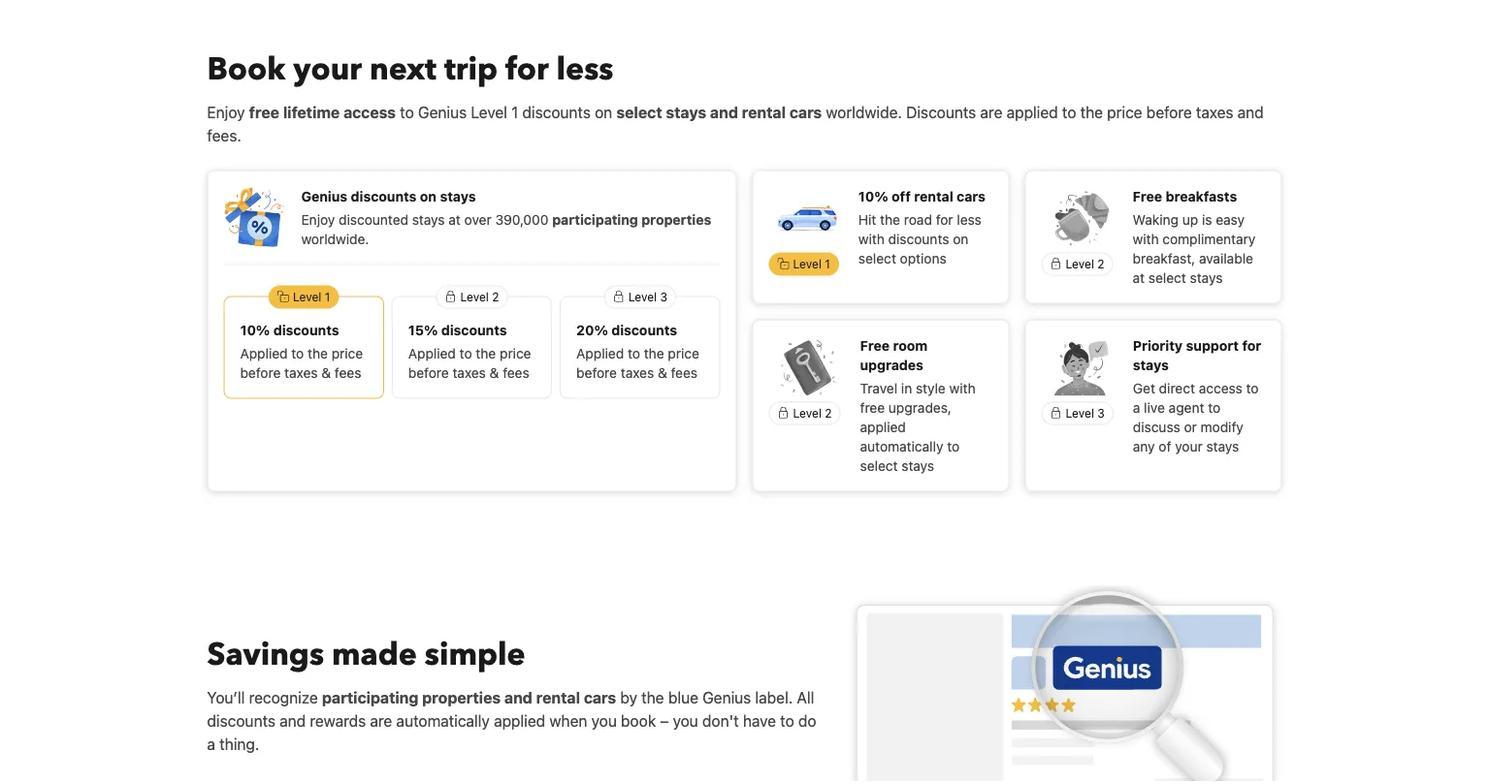Task type: locate. For each thing, give the bounding box(es) containing it.
to inside worldwide. discounts are applied to the price before taxes and fees.
[[1062, 103, 1076, 121]]

2 vertical spatial cars
[[584, 689, 616, 708]]

are right discounts
[[980, 103, 1003, 121]]

genius up discounted
[[301, 188, 347, 204]]

applied right discounts
[[1007, 103, 1058, 121]]

fees inside 15% discounts applied to the price before taxes & fees
[[503, 365, 529, 381]]

2 down free breakfasts image
[[1098, 257, 1105, 271]]

1 vertical spatial a
[[207, 736, 215, 754]]

taxes inside 15% discounts applied to the price before taxes & fees
[[453, 365, 486, 381]]

& inside 15% discounts applied to the price before taxes & fees
[[490, 365, 499, 381]]

less right road
[[957, 211, 982, 227]]

you
[[591, 712, 617, 731], [673, 712, 698, 731]]

worldwide. down discounted
[[301, 231, 369, 247]]

&
[[321, 365, 331, 381], [490, 365, 499, 381], [658, 365, 667, 381]]

3 fees from the left
[[671, 365, 698, 381]]

level 1 up '10% discounts applied to the price before taxes & fees'
[[293, 290, 330, 304]]

10% inside '10% discounts applied to the price before taxes & fees'
[[240, 322, 270, 338]]

genius inside genius discounts on stays enjoy discounted stays at over 390,000 participating properties worldwide.
[[301, 188, 347, 204]]

1 vertical spatial 2
[[492, 290, 499, 304]]

free inside the free room upgrades travel in style with free upgrades, applied automatically to select stays
[[860, 338, 890, 354]]

select inside the free room upgrades travel in style with free upgrades, applied automatically to select stays
[[860, 458, 898, 474]]

worldwide.
[[826, 103, 902, 121], [301, 231, 369, 247]]

to inside '20% discounts applied to the price before taxes & fees'
[[628, 345, 640, 361]]

0 vertical spatial are
[[980, 103, 1003, 121]]

are down you'll recognize participating properties and rental cars
[[370, 712, 392, 731]]

0 horizontal spatial 3
[[660, 290, 667, 304]]

before
[[1147, 103, 1192, 121], [240, 365, 281, 381], [408, 365, 449, 381], [576, 365, 617, 381]]

1 vertical spatial at
[[1133, 270, 1145, 286]]

with down waking
[[1133, 231, 1159, 247]]

enjoy inside genius discounts on stays enjoy discounted stays at over 390,000 participating properties worldwide.
[[301, 211, 335, 227]]

0 horizontal spatial genius
[[301, 188, 347, 204]]

genius
[[418, 103, 467, 121], [301, 188, 347, 204], [702, 689, 751, 708]]

0 horizontal spatial 10%
[[240, 322, 270, 338]]

1 vertical spatial enjoy
[[301, 211, 335, 227]]

1 vertical spatial applied
[[860, 419, 906, 435]]

2 vertical spatial on
[[953, 231, 969, 247]]

road
[[904, 211, 932, 227]]

0 horizontal spatial with
[[858, 231, 885, 247]]

before inside '10% discounts applied to the price before taxes & fees'
[[240, 365, 281, 381]]

2 horizontal spatial 1
[[825, 257, 830, 271]]

participating up rewards
[[322, 689, 419, 708]]

over
[[464, 211, 492, 227]]

rewards
[[310, 712, 366, 731]]

level 3 down priority support for stays image
[[1066, 407, 1105, 420]]

are inside 'by the blue genius label. all discounts and rewards are automatically applied when you book – you don't have to do a thing.'
[[370, 712, 392, 731]]

1 horizontal spatial less
[[957, 211, 982, 227]]

0 vertical spatial free
[[1133, 188, 1162, 204]]

free down travel
[[860, 400, 885, 416]]

book your next trip for less
[[207, 48, 614, 90]]

free down book
[[249, 103, 279, 121]]

discounts inside 15% discounts applied to the price before taxes & fees
[[441, 322, 507, 338]]

0 horizontal spatial applied
[[240, 345, 288, 361]]

0 vertical spatial less
[[556, 48, 614, 90]]

genius discounts on stays enjoy discounted stays at over 390,000 participating properties worldwide.
[[301, 188, 711, 247]]

automatically
[[860, 438, 943, 454], [396, 712, 490, 731]]

0 vertical spatial free
[[249, 103, 279, 121]]

applied left when
[[494, 712, 545, 731]]

before for 15% discounts applied to the price before taxes & fees
[[408, 365, 449, 381]]

to inside 'by the blue genius label. all discounts and rewards are automatically applied when you book – you don't have to do a thing.'
[[780, 712, 794, 731]]

2 vertical spatial genius
[[702, 689, 751, 708]]

0 vertical spatial level 1
[[793, 257, 830, 271]]

have
[[743, 712, 776, 731]]

blue
[[668, 689, 698, 708]]

participating right 390,000
[[552, 211, 638, 227]]

genius down trip
[[418, 103, 467, 121]]

& inside '20% discounts applied to the price before taxes & fees'
[[658, 365, 667, 381]]

the inside 'by the blue genius label. all discounts and rewards are automatically applied when you book – you don't have to do a thing.'
[[641, 689, 664, 708]]

2 up 15% discounts applied to the price before taxes & fees
[[492, 290, 499, 304]]

fees inside '10% discounts applied to the price before taxes & fees'
[[335, 365, 361, 381]]

price inside '10% discounts applied to the price before taxes & fees'
[[332, 345, 363, 361]]

level down trip
[[471, 103, 507, 121]]

1 horizontal spatial on
[[595, 103, 612, 121]]

1
[[511, 103, 518, 121], [825, 257, 830, 271], [325, 290, 330, 304]]

level 2 up 15% discounts applied to the price before taxes & fees
[[460, 290, 499, 304]]

2 horizontal spatial genius
[[702, 689, 751, 708]]

0 horizontal spatial level 1
[[293, 290, 330, 304]]

0 horizontal spatial on
[[420, 188, 437, 204]]

1 fees from the left
[[335, 365, 361, 381]]

for
[[505, 48, 549, 90], [936, 211, 953, 227], [1242, 338, 1261, 354]]

taxes
[[1196, 103, 1234, 121], [284, 365, 318, 381], [453, 365, 486, 381], [621, 365, 654, 381]]

0 horizontal spatial &
[[321, 365, 331, 381]]

1 horizontal spatial you
[[673, 712, 698, 731]]

level 1 down 10% off rental cars image
[[793, 257, 830, 271]]

free
[[1133, 188, 1162, 204], [860, 338, 890, 354]]

properties inside genius discounts on stays enjoy discounted stays at over 390,000 participating properties worldwide.
[[642, 211, 711, 227]]

1 vertical spatial level 3
[[1066, 407, 1105, 420]]

free
[[249, 103, 279, 121], [860, 400, 885, 416]]

with inside free breakfasts waking up is easy with complimentary breakfast, available at select stays
[[1133, 231, 1159, 247]]

0 vertical spatial properties
[[642, 211, 711, 227]]

level 2 for free breakfasts waking up is easy with complimentary breakfast, available at select stays
[[1066, 257, 1105, 271]]

priority
[[1133, 338, 1183, 354]]

1 horizontal spatial automatically
[[860, 438, 943, 454]]

you left the book
[[591, 712, 617, 731]]

worldwide. left discounts
[[826, 103, 902, 121]]

2 & from the left
[[490, 365, 499, 381]]

1 vertical spatial 3
[[1098, 407, 1105, 420]]

participating
[[552, 211, 638, 227], [322, 689, 419, 708]]

1 horizontal spatial are
[[980, 103, 1003, 121]]

to inside 15% discounts applied to the price before taxes & fees
[[460, 345, 472, 361]]

1 you from the left
[[591, 712, 617, 731]]

level down free breakfasts image
[[1066, 257, 1094, 271]]

level 3 up '20% discounts applied to the price before taxes & fees'
[[628, 290, 667, 304]]

1 horizontal spatial a
[[1133, 400, 1140, 416]]

1 vertical spatial free
[[860, 338, 890, 354]]

worldwide. inside worldwide. discounts are applied to the price before taxes and fees.
[[826, 103, 902, 121]]

free for free room upgrades travel in style with free upgrades, applied automatically to select stays
[[860, 338, 890, 354]]

0 vertical spatial 3
[[660, 290, 667, 304]]

cars inside the 10% off rental cars hit the road for less with discounts on select options
[[957, 188, 986, 204]]

1 vertical spatial less
[[957, 211, 982, 227]]

before inside 15% discounts applied to the price before taxes & fees
[[408, 365, 449, 381]]

3 applied from the left
[[576, 345, 624, 361]]

0 horizontal spatial applied
[[494, 712, 545, 731]]

before inside '20% discounts applied to the price before taxes & fees'
[[576, 365, 617, 381]]

0 horizontal spatial worldwide.
[[301, 231, 369, 247]]

automatically for are
[[396, 712, 490, 731]]

15% discounts applied to the price before taxes & fees
[[408, 322, 531, 381]]

before inside worldwide. discounts are applied to the price before taxes and fees.
[[1147, 103, 1192, 121]]

live
[[1144, 400, 1165, 416]]

access inside priority support for stays get direct access to a live agent to discuss or modify any of your stays
[[1199, 380, 1243, 396]]

0 vertical spatial rental
[[742, 103, 786, 121]]

1 vertical spatial properties
[[422, 689, 501, 708]]

applied for 10%
[[240, 345, 288, 361]]

in
[[901, 380, 912, 396]]

0 vertical spatial access
[[344, 103, 396, 121]]

0 horizontal spatial are
[[370, 712, 392, 731]]

enjoy left discounted
[[301, 211, 335, 227]]

1 vertical spatial level 2
[[460, 290, 499, 304]]

lifetime
[[283, 103, 340, 121]]

3 up '20% discounts applied to the price before taxes & fees'
[[660, 290, 667, 304]]

1 horizontal spatial 1
[[511, 103, 518, 121]]

2
[[1098, 257, 1105, 271], [492, 290, 499, 304], [825, 407, 832, 420]]

0 vertical spatial participating
[[552, 211, 638, 227]]

cars
[[790, 103, 822, 121], [957, 188, 986, 204], [584, 689, 616, 708]]

level 1
[[793, 257, 830, 271], [293, 290, 330, 304]]

1 vertical spatial on
[[420, 188, 437, 204]]

1 applied from the left
[[240, 345, 288, 361]]

up
[[1182, 211, 1198, 227]]

1 vertical spatial 10%
[[240, 322, 270, 338]]

0 horizontal spatial less
[[556, 48, 614, 90]]

3 & from the left
[[658, 365, 667, 381]]

1 horizontal spatial participating
[[552, 211, 638, 227]]

trip
[[444, 48, 498, 90]]

automatically down you'll recognize participating properties and rental cars
[[396, 712, 490, 731]]

0 horizontal spatial level 3
[[628, 290, 667, 304]]

1 vertical spatial for
[[936, 211, 953, 227]]

–
[[660, 712, 669, 731]]

access
[[344, 103, 396, 121], [1199, 380, 1243, 396]]

1 vertical spatial worldwide.
[[301, 231, 369, 247]]

2 for free breakfasts waking up is easy with complimentary breakfast, available at select stays
[[1098, 257, 1105, 271]]

you right –
[[673, 712, 698, 731]]

1 vertical spatial are
[[370, 712, 392, 731]]

book
[[207, 48, 285, 90]]

10%
[[858, 188, 888, 204], [240, 322, 270, 338]]

free room upgrades image
[[778, 336, 840, 398]]

a left live
[[1133, 400, 1140, 416]]

genius inside 'by the blue genius label. all discounts and rewards are automatically applied when you book – you don't have to do a thing.'
[[702, 689, 751, 708]]

genius up don't
[[702, 689, 751, 708]]

don't
[[702, 712, 739, 731]]

0 vertical spatial a
[[1133, 400, 1140, 416]]

1 vertical spatial automatically
[[396, 712, 490, 731]]

1 horizontal spatial enjoy
[[301, 211, 335, 227]]

a
[[1133, 400, 1140, 416], [207, 736, 215, 754]]

applied inside 'by the blue genius label. all discounts and rewards are automatically applied when you book – you don't have to do a thing.'
[[494, 712, 545, 731]]

you'll
[[207, 689, 245, 708]]

1 & from the left
[[321, 365, 331, 381]]

applied
[[240, 345, 288, 361], [408, 345, 456, 361], [576, 345, 624, 361]]

& for 20% discounts
[[658, 365, 667, 381]]

modify
[[1201, 419, 1244, 435]]

automatically down upgrades,
[[860, 438, 943, 454]]

on inside genius discounts on stays enjoy discounted stays at over 390,000 participating properties worldwide.
[[420, 188, 437, 204]]

less up enjoy free lifetime access to genius level 1 discounts on select stays and rental cars
[[556, 48, 614, 90]]

1 horizontal spatial worldwide.
[[826, 103, 902, 121]]

2 horizontal spatial fees
[[671, 365, 698, 381]]

level 2 down free room upgrades image
[[793, 407, 832, 420]]

0 vertical spatial 10%
[[858, 188, 888, 204]]

2 horizontal spatial applied
[[1007, 103, 1058, 121]]

your up lifetime
[[293, 48, 362, 90]]

fees
[[335, 365, 361, 381], [503, 365, 529, 381], [671, 365, 698, 381]]

0 vertical spatial worldwide.
[[826, 103, 902, 121]]

rental
[[742, 103, 786, 121], [914, 188, 953, 204], [536, 689, 580, 708]]

with right style
[[949, 380, 976, 396]]

and inside 'by the blue genius label. all discounts and rewards are automatically applied when you book – you don't have to do a thing.'
[[280, 712, 306, 731]]

savings made simple
[[207, 634, 525, 677]]

3 down priority support for stays image
[[1098, 407, 1105, 420]]

with down hit at top
[[858, 231, 885, 247]]

applied inside '20% discounts applied to the price before taxes & fees'
[[576, 345, 624, 361]]

0 horizontal spatial enjoy
[[207, 103, 245, 121]]

2 vertical spatial 2
[[825, 407, 832, 420]]

1 horizontal spatial with
[[949, 380, 976, 396]]

1 horizontal spatial &
[[490, 365, 499, 381]]

on
[[595, 103, 612, 121], [420, 188, 437, 204], [953, 231, 969, 247]]

enjoy
[[207, 103, 245, 121], [301, 211, 335, 227]]

a inside priority support for stays get direct access to a live agent to discuss or modify any of your stays
[[1133, 400, 1140, 416]]

1 horizontal spatial 2
[[825, 407, 832, 420]]

2 down free room upgrades image
[[825, 407, 832, 420]]

1 horizontal spatial 10%
[[858, 188, 888, 204]]

the
[[1080, 103, 1103, 121], [880, 211, 900, 227], [308, 345, 328, 361], [476, 345, 496, 361], [644, 345, 664, 361], [641, 689, 664, 708]]

0 vertical spatial for
[[505, 48, 549, 90]]

automatically inside the free room upgrades travel in style with free upgrades, applied automatically to select stays
[[860, 438, 943, 454]]

taxes inside '10% discounts applied to the price before taxes & fees'
[[284, 365, 318, 381]]

at inside genius discounts on stays enjoy discounted stays at over 390,000 participating properties worldwide.
[[449, 211, 461, 227]]

by the blue genius label. all discounts and rewards are automatically applied when you book – you don't have to do a thing.
[[207, 689, 816, 754]]

1 vertical spatial your
[[1175, 438, 1203, 454]]

access down next
[[344, 103, 396, 121]]

with inside the free room upgrades travel in style with free upgrades, applied automatically to select stays
[[949, 380, 976, 396]]

and
[[710, 103, 738, 121], [1238, 103, 1264, 121], [504, 689, 533, 708], [280, 712, 306, 731]]

0 horizontal spatial level 2
[[460, 290, 499, 304]]

applied inside the free room upgrades travel in style with free upgrades, applied automatically to select stays
[[860, 419, 906, 435]]

discounts
[[522, 103, 591, 121], [351, 188, 417, 204], [888, 231, 949, 247], [273, 322, 339, 338], [441, 322, 507, 338], [611, 322, 677, 338], [207, 712, 275, 731]]

0 vertical spatial at
[[449, 211, 461, 227]]

1 horizontal spatial applied
[[860, 419, 906, 435]]

1 vertical spatial cars
[[957, 188, 986, 204]]

discuss
[[1133, 419, 1180, 435]]

price inside 15% discounts applied to the price before taxes & fees
[[500, 345, 531, 361]]

free up waking
[[1133, 188, 1162, 204]]

savings
[[207, 634, 324, 677]]

0 vertical spatial on
[[595, 103, 612, 121]]

2 horizontal spatial &
[[658, 365, 667, 381]]

applied down travel
[[860, 419, 906, 435]]

are inside worldwide. discounts are applied to the price before taxes and fees.
[[980, 103, 1003, 121]]

3
[[660, 290, 667, 304], [1098, 407, 1105, 420]]

style
[[916, 380, 946, 396]]

1 horizontal spatial level 1
[[793, 257, 830, 271]]

to
[[400, 103, 414, 121], [1062, 103, 1076, 121], [291, 345, 304, 361], [460, 345, 472, 361], [628, 345, 640, 361], [1246, 380, 1259, 396], [1208, 400, 1221, 416], [947, 438, 960, 454], [780, 712, 794, 731]]

price
[[1107, 103, 1142, 121], [332, 345, 363, 361], [500, 345, 531, 361], [668, 345, 699, 361]]

2 fees from the left
[[503, 365, 529, 381]]

2 vertical spatial for
[[1242, 338, 1261, 354]]

at left over
[[449, 211, 461, 227]]

0 horizontal spatial a
[[207, 736, 215, 754]]

free inside free breakfasts waking up is easy with complimentary breakfast, available at select stays
[[1133, 188, 1162, 204]]

priority support for stays get direct access to a live agent to discuss or modify any of your stays
[[1133, 338, 1261, 454]]

the inside the 10% off rental cars hit the road for less with discounts on select options
[[880, 211, 900, 227]]

applied inside 15% discounts applied to the price before taxes & fees
[[408, 345, 456, 361]]

at down breakfast,
[[1133, 270, 1145, 286]]

1 horizontal spatial rental
[[742, 103, 786, 121]]

2 horizontal spatial for
[[1242, 338, 1261, 354]]

price inside '20% discounts applied to the price before taxes & fees'
[[668, 345, 699, 361]]

1 vertical spatial free
[[860, 400, 885, 416]]

a left thing.
[[207, 736, 215, 754]]

agent
[[1169, 400, 1204, 416]]

are
[[980, 103, 1003, 121], [370, 712, 392, 731]]

select
[[616, 103, 662, 121], [858, 250, 896, 266], [1149, 270, 1186, 286], [860, 458, 898, 474]]

free up upgrades
[[860, 338, 890, 354]]

2 vertical spatial level 2
[[793, 407, 832, 420]]

taxes for 10% discounts applied to the price before taxes & fees
[[284, 365, 318, 381]]

1 horizontal spatial your
[[1175, 438, 1203, 454]]

2 horizontal spatial with
[[1133, 231, 1159, 247]]

applied
[[1007, 103, 1058, 121], [860, 419, 906, 435], [494, 712, 545, 731]]

automatically inside 'by the blue genius label. all discounts and rewards are automatically applied when you book – you don't have to do a thing.'
[[396, 712, 490, 731]]

for right road
[[936, 211, 953, 227]]

for up enjoy free lifetime access to genius level 1 discounts on select stays and rental cars
[[505, 48, 549, 90]]

available
[[1199, 250, 1253, 266]]

your down or
[[1175, 438, 1203, 454]]

1 vertical spatial level 1
[[293, 290, 330, 304]]

1 horizontal spatial cars
[[790, 103, 822, 121]]

for right support
[[1242, 338, 1261, 354]]

& inside '10% discounts applied to the price before taxes & fees'
[[321, 365, 331, 381]]

10% for 10% off rental cars hit the road for less with discounts on select options
[[858, 188, 888, 204]]

breakfasts
[[1166, 188, 1237, 204]]

1 vertical spatial access
[[1199, 380, 1243, 396]]

applied for 20%
[[576, 345, 624, 361]]

fees inside '20% discounts applied to the price before taxes & fees'
[[671, 365, 698, 381]]

discounts inside '10% discounts applied to the price before taxes & fees'
[[273, 322, 339, 338]]

worldwide. discounts are applied to the price before taxes and fees.
[[207, 103, 1264, 144]]

access up modify
[[1199, 380, 1243, 396]]

your
[[293, 48, 362, 90], [1175, 438, 1203, 454]]

price for 15% discounts applied to the price before taxes & fees
[[500, 345, 531, 361]]

select inside free breakfasts waking up is easy with complimentary breakfast, available at select stays
[[1149, 270, 1186, 286]]

with
[[858, 231, 885, 247], [1133, 231, 1159, 247], [949, 380, 976, 396]]

2 horizontal spatial cars
[[957, 188, 986, 204]]

price inside worldwide. discounts are applied to the price before taxes and fees.
[[1107, 103, 1142, 121]]

1 horizontal spatial for
[[936, 211, 953, 227]]

10% inside the 10% off rental cars hit the road for less with discounts on select options
[[858, 188, 888, 204]]

level 3
[[628, 290, 667, 304], [1066, 407, 1105, 420]]

0 horizontal spatial free
[[860, 338, 890, 354]]

with for free room upgrades travel in style with free upgrades, applied automatically to select stays
[[949, 380, 976, 396]]

at
[[449, 211, 461, 227], [1133, 270, 1145, 286]]

applied inside '10% discounts applied to the price before taxes & fees'
[[240, 345, 288, 361]]

upgrades,
[[889, 400, 952, 416]]

complimentary
[[1163, 231, 1256, 247]]

level 2 down free breakfasts image
[[1066, 257, 1105, 271]]

taxes inside '20% discounts applied to the price before taxes & fees'
[[621, 365, 654, 381]]

2 horizontal spatial level 2
[[1066, 257, 1105, 271]]

10% off rental cars hit the road for less with discounts on select options
[[858, 188, 986, 266]]

2 applied from the left
[[408, 345, 456, 361]]

enjoy up fees.
[[207, 103, 245, 121]]



Task type: describe. For each thing, give the bounding box(es) containing it.
or
[[1184, 419, 1197, 435]]

less inside the 10% off rental cars hit the road for less with discounts on select options
[[957, 211, 982, 227]]

with for free breakfasts waking up is easy with complimentary breakfast, available at select stays
[[1133, 231, 1159, 247]]

fees for 20% discounts applied to the price before taxes & fees
[[671, 365, 698, 381]]

on inside the 10% off rental cars hit the road for less with discounts on select options
[[953, 231, 969, 247]]

before for 10% discounts applied to the price before taxes & fees
[[240, 365, 281, 381]]

when
[[549, 712, 587, 731]]

travel
[[860, 380, 898, 396]]

the inside '20% discounts applied to the price before taxes & fees'
[[644, 345, 664, 361]]

2 you from the left
[[673, 712, 698, 731]]

1 vertical spatial 1
[[825, 257, 830, 271]]

savings made simple image
[[848, 585, 1282, 783]]

direct
[[1159, 380, 1195, 396]]

10% for 10% discounts applied to the price before taxes & fees
[[240, 322, 270, 338]]

10% discounts applied to the price before taxes & fees
[[240, 322, 363, 381]]

discounts
[[906, 103, 976, 121]]

& for 15% discounts
[[490, 365, 499, 381]]

is
[[1202, 211, 1212, 227]]

0 vertical spatial cars
[[790, 103, 822, 121]]

20% discounts applied to the price before taxes & fees
[[576, 322, 699, 381]]

level up '20% discounts applied to the price before taxes & fees'
[[628, 290, 657, 304]]

level up '10% discounts applied to the price before taxes & fees'
[[293, 290, 322, 304]]

next
[[370, 48, 437, 90]]

0 vertical spatial your
[[293, 48, 362, 90]]

2 for free room upgrades travel in style with free upgrades, applied automatically to select stays
[[825, 407, 832, 420]]

the inside '10% discounts applied to the price before taxes & fees'
[[308, 345, 328, 361]]

taxes inside worldwide. discounts are applied to the price before taxes and fees.
[[1196, 103, 1234, 121]]

support
[[1186, 338, 1239, 354]]

options
[[900, 250, 947, 266]]

for inside the 10% off rental cars hit the road for less with discounts on select options
[[936, 211, 953, 227]]

the inside worldwide. discounts are applied to the price before taxes and fees.
[[1080, 103, 1103, 121]]

any
[[1133, 438, 1155, 454]]

free inside the free room upgrades travel in style with free upgrades, applied automatically to select stays
[[860, 400, 885, 416]]

book your next trip for less image
[[224, 187, 286, 249]]

0 vertical spatial level 3
[[628, 290, 667, 304]]

discounts inside 'by the blue genius label. all discounts and rewards are automatically applied when you book – you don't have to do a thing.'
[[207, 712, 275, 731]]

discounts inside '20% discounts applied to the price before taxes & fees'
[[611, 322, 677, 338]]

made
[[332, 634, 417, 677]]

select inside the 10% off rental cars hit the road for less with discounts on select options
[[858, 250, 896, 266]]

price for 10% discounts applied to the price before taxes & fees
[[332, 345, 363, 361]]

free breakfasts image
[[1050, 187, 1112, 249]]

thing.
[[219, 736, 259, 754]]

& for 10% discounts
[[321, 365, 331, 381]]

applied inside worldwide. discounts are applied to the price before taxes and fees.
[[1007, 103, 1058, 121]]

room
[[893, 338, 928, 354]]

1 vertical spatial participating
[[322, 689, 419, 708]]

to inside '10% discounts applied to the price before taxes & fees'
[[291, 345, 304, 361]]

and inside worldwide. discounts are applied to the price before taxes and fees.
[[1238, 103, 1264, 121]]

automatically for applied
[[860, 438, 943, 454]]

at inside free breakfasts waking up is easy with complimentary breakfast, available at select stays
[[1133, 270, 1145, 286]]

discounted
[[339, 211, 408, 227]]

hit
[[858, 211, 876, 227]]

rental inside the 10% off rental cars hit the road for less with discounts on select options
[[914, 188, 953, 204]]

10% off rental cars image
[[777, 187, 839, 249]]

book
[[621, 712, 656, 731]]

stays inside free breakfasts waking up is easy with complimentary breakfast, available at select stays
[[1190, 270, 1223, 286]]

all
[[797, 689, 814, 708]]

label.
[[755, 689, 793, 708]]

discounts inside genius discounts on stays enjoy discounted stays at over 390,000 participating properties worldwide.
[[351, 188, 417, 204]]

stays inside the free room upgrades travel in style with free upgrades, applied automatically to select stays
[[902, 458, 934, 474]]

recognize
[[249, 689, 318, 708]]

breakfast,
[[1133, 250, 1195, 266]]

0 horizontal spatial free
[[249, 103, 279, 121]]

priority support for stays image
[[1050, 336, 1112, 398]]

free room upgrades travel in style with free upgrades, applied automatically to select stays
[[860, 338, 976, 474]]

level down 10% off rental cars image
[[793, 257, 822, 271]]

0 horizontal spatial 1
[[325, 290, 330, 304]]

0 horizontal spatial properties
[[422, 689, 501, 708]]

level down free room upgrades image
[[793, 407, 822, 420]]

a inside 'by the blue genius label. all discounts and rewards are automatically applied when you book – you don't have to do a thing.'
[[207, 736, 215, 754]]

15%
[[408, 322, 438, 338]]

applied for 15%
[[408, 345, 456, 361]]

0 horizontal spatial for
[[505, 48, 549, 90]]

of
[[1159, 438, 1171, 454]]

1 horizontal spatial level 3
[[1066, 407, 1105, 420]]

off
[[892, 188, 911, 204]]

with inside the 10% off rental cars hit the road for less with discounts on select options
[[858, 231, 885, 247]]

worldwide. inside genius discounts on stays enjoy discounted stays at over 390,000 participating properties worldwide.
[[301, 231, 369, 247]]

for inside priority support for stays get direct access to a live agent to discuss or modify any of your stays
[[1242, 338, 1261, 354]]

20%
[[576, 322, 608, 338]]

do
[[798, 712, 816, 731]]

free for free breakfasts waking up is easy with complimentary breakfast, available at select stays
[[1133, 188, 1162, 204]]

participating inside genius discounts on stays enjoy discounted stays at over 390,000 participating properties worldwide.
[[552, 211, 638, 227]]

fees for 10% discounts applied to the price before taxes & fees
[[335, 365, 361, 381]]

to inside the free room upgrades travel in style with free upgrades, applied automatically to select stays
[[947, 438, 960, 454]]

0 vertical spatial genius
[[418, 103, 467, 121]]

the inside 15% discounts applied to the price before taxes & fees
[[476, 345, 496, 361]]

waking
[[1133, 211, 1179, 227]]

fees for 15% discounts applied to the price before taxes & fees
[[503, 365, 529, 381]]

0 horizontal spatial access
[[344, 103, 396, 121]]

0 vertical spatial enjoy
[[207, 103, 245, 121]]

get
[[1133, 380, 1155, 396]]

by
[[620, 689, 637, 708]]

taxes for 20% discounts applied to the price before taxes & fees
[[621, 365, 654, 381]]

fees.
[[207, 126, 241, 144]]

price for 20% discounts applied to the price before taxes & fees
[[668, 345, 699, 361]]

enjoy free lifetime access to genius level 1 discounts on select stays and rental cars
[[207, 103, 822, 121]]

your inside priority support for stays get direct access to a live agent to discuss or modify any of your stays
[[1175, 438, 1203, 454]]

0 horizontal spatial 2
[[492, 290, 499, 304]]

free breakfasts waking up is easy with complimentary breakfast, available at select stays
[[1133, 188, 1256, 286]]

discounts inside the 10% off rental cars hit the road for less with discounts on select options
[[888, 231, 949, 247]]

390,000
[[495, 211, 549, 227]]

you'll recognize participating properties and rental cars
[[207, 689, 616, 708]]

level 2 for free room upgrades travel in style with free upgrades, applied automatically to select stays
[[793, 407, 832, 420]]

0 horizontal spatial rental
[[536, 689, 580, 708]]

1 horizontal spatial 3
[[1098, 407, 1105, 420]]

level up 15% discounts applied to the price before taxes & fees
[[460, 290, 489, 304]]

0 horizontal spatial cars
[[584, 689, 616, 708]]

simple
[[425, 634, 525, 677]]

before for 20% discounts applied to the price before taxes & fees
[[576, 365, 617, 381]]

level down priority support for stays image
[[1066, 407, 1094, 420]]

easy
[[1216, 211, 1245, 227]]

taxes for 15% discounts applied to the price before taxes & fees
[[453, 365, 486, 381]]

upgrades
[[860, 357, 923, 373]]



Task type: vqa. For each thing, say whether or not it's contained in the screenshot.
The fine print
no



